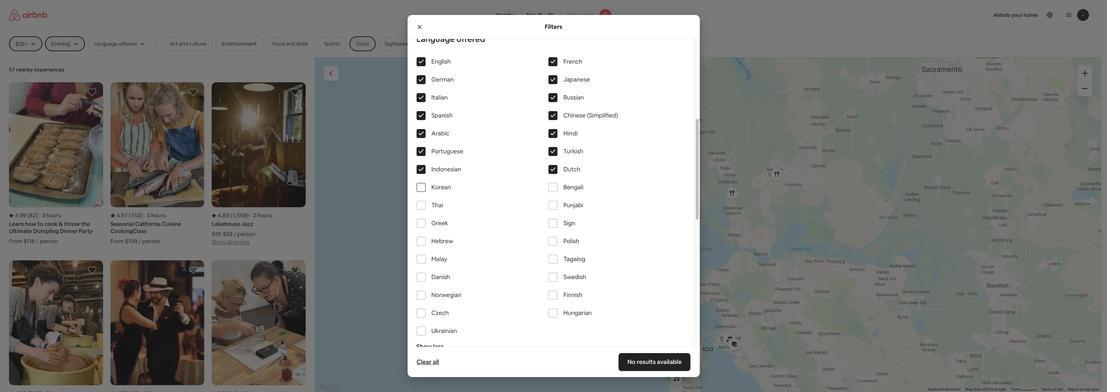 Task type: locate. For each thing, give the bounding box(es) containing it.
0 vertical spatial all
[[227, 239, 233, 246]]

art and culture
[[170, 40, 206, 47]]

available
[[657, 359, 682, 367]]

3 · from the left
[[250, 212, 252, 219]]

person up prices
[[237, 231, 255, 238]]

hindi
[[564, 130, 578, 138]]

nov 15 – 30 button
[[520, 6, 560, 24]]

drink
[[296, 40, 308, 47]]

all inside button
[[433, 359, 439, 367]]

2 · 3 hours from the left
[[144, 212, 166, 219]]

· inside learn how to cook & throw the ultimate dumpling dinner party group
[[39, 212, 41, 219]]

and right nature
[[483, 40, 492, 47]]

2 horizontal spatial /
[[234, 231, 236, 238]]

2 from from the left
[[110, 238, 124, 245]]

all right the clear
[[433, 359, 439, 367]]

$109
[[125, 238, 137, 245]]

0 horizontal spatial ·
[[39, 212, 41, 219]]

(1,568)
[[230, 212, 249, 219]]

lakehouse
[[212, 221, 240, 228]]

polish
[[564, 238, 579, 245]]

bengali
[[564, 184, 584, 191]]

japanese
[[564, 76, 590, 84]]

5
[[1011, 388, 1013, 392]]

all inside lakehouse jazz $35 $28 / person show all prices
[[227, 239, 233, 246]]

hours inside lakehouse jazz group
[[257, 212, 272, 219]]

add guests
[[566, 12, 594, 18]]

report
[[1068, 388, 1079, 392]]

report a map error link
[[1068, 388, 1100, 392]]

1 horizontal spatial and
[[286, 40, 295, 47]]

add to wishlist image inside seasonal california cuisine cookingclass group
[[189, 88, 198, 97]]

1 · 3 hours from the left
[[39, 212, 61, 219]]

0 horizontal spatial person
[[40, 238, 58, 245]]

hours inside seasonal california cuisine cookingclass group
[[151, 212, 166, 219]]

show inside filters dialog
[[417, 343, 432, 351]]

4.83
[[218, 212, 229, 219]]

add to wishlist image inside learn how to cook & throw the ultimate dumpling dinner party group
[[88, 88, 97, 97]]

none search field containing nearby
[[487, 6, 615, 24]]

keyboard shortcuts
[[928, 388, 961, 392]]

tagalog
[[564, 256, 586, 263]]

3 up to
[[42, 212, 45, 219]]

/ right $109
[[139, 238, 141, 245]]

3 inside seasonal california cuisine cookingclass group
[[147, 212, 150, 219]]

· 3 hours up california
[[144, 212, 166, 219]]

2 · from the left
[[144, 212, 145, 219]]

4.97 out of 5 average rating,  153 reviews image
[[110, 212, 143, 219]]

· inside lakehouse jazz group
[[250, 212, 252, 219]]

0 horizontal spatial 3
[[42, 212, 45, 219]]

dumpling
[[33, 228, 59, 235]]

2 horizontal spatial ·
[[250, 212, 252, 219]]

0 horizontal spatial /
[[36, 238, 38, 245]]

1 hours from the left
[[47, 212, 61, 219]]

0 horizontal spatial hours
[[47, 212, 61, 219]]

2 3 from the left
[[147, 212, 150, 219]]

french
[[564, 58, 582, 66]]

wellness
[[429, 40, 450, 47]]

and left drink
[[286, 40, 295, 47]]

2 horizontal spatial hours
[[257, 212, 272, 219]]

hours up cook
[[47, 212, 61, 219]]

google map
showing 24 experiences. region
[[315, 57, 1102, 393]]

all down $28
[[227, 239, 233, 246]]

1 horizontal spatial · 3 hours
[[144, 212, 166, 219]]

add to wishlist image for 2 hours
[[290, 88, 299, 97]]

· right (153)
[[144, 212, 145, 219]]

/ inside seasonal california cuisine cookingclass from $109 / person
[[139, 238, 141, 245]]

2 horizontal spatial and
[[483, 40, 492, 47]]

swedish
[[564, 274, 586, 281]]

nearby button
[[487, 6, 521, 24]]

dinner and live music, flamenco fusion in a former speakeasy group
[[110, 261, 204, 393]]

hours for california
[[151, 212, 166, 219]]

nearby
[[16, 66, 33, 73]]

california
[[135, 221, 161, 228]]

person inside lakehouse jazz $35 $28 / person show all prices
[[237, 231, 255, 238]]

show down $35
[[212, 239, 226, 246]]

to
[[37, 221, 43, 228]]

nearby
[[496, 12, 514, 18]]

add to wishlist image inside create custom jewelry in a guided workshop group
[[290, 266, 299, 275]]

show inside lakehouse jazz $35 $28 / person show all prices
[[212, 239, 226, 246]]

1 horizontal spatial hours
[[151, 212, 166, 219]]

ukrainian
[[432, 328, 457, 335]]

· 3 hours inside seasonal california cuisine cookingclass group
[[144, 212, 166, 219]]

the
[[81, 221, 90, 228]]

show left less
[[417, 343, 432, 351]]

· for 4.97 (153)
[[144, 212, 145, 219]]

less
[[433, 343, 444, 351]]

russian
[[564, 94, 584, 102]]

· 3 hours for cuisine
[[144, 212, 166, 219]]

and
[[179, 40, 188, 47], [286, 40, 295, 47], [483, 40, 492, 47]]

· right (82)
[[39, 212, 41, 219]]

person down the 'dumpling'
[[40, 238, 58, 245]]

add to wishlist image
[[88, 88, 97, 97], [88, 266, 97, 275], [189, 266, 198, 275]]

©2023
[[982, 388, 994, 392]]

shortcuts
[[945, 388, 961, 392]]

1 · from the left
[[39, 212, 41, 219]]

use
[[1057, 388, 1064, 392]]

1 horizontal spatial 3
[[147, 212, 150, 219]]

0 horizontal spatial and
[[179, 40, 188, 47]]

1 horizontal spatial /
[[139, 238, 141, 245]]

from
[[9, 238, 22, 245], [110, 238, 124, 245]]

· 3 hours inside learn how to cook & throw the ultimate dumpling dinner party group
[[39, 212, 61, 219]]

–
[[544, 12, 547, 18]]

spanish
[[432, 112, 453, 120]]

from inside seasonal california cuisine cookingclass from $109 / person
[[110, 238, 124, 245]]

finnish
[[564, 292, 583, 299]]

4.99 out of 5 average rating,  82 reviews image
[[9, 212, 38, 219]]

hours right 2
[[257, 212, 272, 219]]

hours inside learn how to cook & throw the ultimate dumpling dinner party group
[[47, 212, 61, 219]]

5.0 out of 5 average rating,  14 reviews image
[[212, 391, 237, 393]]

3 hours from the left
[[257, 212, 272, 219]]

italian
[[432, 94, 448, 102]]

0 horizontal spatial · 3 hours
[[39, 212, 61, 219]]

1 vertical spatial show
[[417, 343, 432, 351]]

· left 2
[[250, 212, 252, 219]]

hours for jazz
[[257, 212, 272, 219]]

seasonal california cuisine cookingclass group
[[110, 82, 204, 245]]

2 and from the left
[[286, 40, 295, 47]]

None search field
[[487, 6, 615, 24]]

malay
[[432, 256, 447, 263]]

· 3 hours up cook
[[39, 212, 61, 219]]

3 inside learn how to cook & throw the ultimate dumpling dinner party group
[[42, 212, 45, 219]]

1 horizontal spatial person
[[142, 238, 160, 245]]

·
[[39, 212, 41, 219], [144, 212, 145, 219], [250, 212, 252, 219]]

1 horizontal spatial ·
[[144, 212, 145, 219]]

· 2 hours
[[250, 212, 272, 219]]

Wellness button
[[422, 36, 456, 51]]

0 horizontal spatial from
[[9, 238, 22, 245]]

portuguese
[[432, 148, 463, 156]]

0 horizontal spatial show
[[212, 239, 226, 246]]

nov 15 – 30
[[527, 12, 554, 18]]

2 horizontal spatial person
[[237, 231, 255, 238]]

3 up california
[[147, 212, 150, 219]]

lakehouse jazz $35 $28 / person show all prices
[[212, 221, 255, 246]]

person
[[237, 231, 255, 238], [40, 238, 58, 245], [142, 238, 160, 245]]

(simplified)
[[587, 112, 618, 120]]

1 from from the left
[[9, 238, 22, 245]]

all
[[227, 239, 233, 246], [433, 359, 439, 367]]

from inside 'learn how to cook & throw the ultimate dumpling dinner party from $118 / person'
[[9, 238, 22, 245]]

1 and from the left
[[179, 40, 188, 47]]

czech
[[432, 310, 449, 317]]

add to wishlist image for learn how to cook & throw the ultimate dumpling dinner party group
[[88, 88, 97, 97]]

$35
[[212, 231, 222, 238]]

1 horizontal spatial from
[[110, 238, 124, 245]]

pottery in the mission group
[[9, 261, 103, 393]]

add to wishlist image for dinner and live music, flamenco fusion in a former speakeasy group
[[189, 266, 198, 275]]

zoom in image
[[1082, 70, 1088, 76]]

4.98 out of 5 average rating,  513 reviews image
[[9, 391, 41, 393]]

from left $109
[[110, 238, 124, 245]]

0 horizontal spatial all
[[227, 239, 233, 246]]

Art and culture button
[[164, 36, 213, 51]]

/ inside 'learn how to cook & throw the ultimate dumpling dinner party from $118 / person'
[[36, 238, 38, 245]]

1 vertical spatial all
[[433, 359, 439, 367]]

results
[[637, 359, 656, 367]]

terms of use
[[1042, 388, 1064, 392]]

experiences
[[34, 66, 64, 73]]

· inside seasonal california cuisine cookingclass group
[[144, 212, 145, 219]]

3 and from the left
[[483, 40, 492, 47]]

person down california
[[142, 238, 160, 245]]

person inside 'learn how to cook & throw the ultimate dumpling dinner party from $118 / person'
[[40, 238, 58, 245]]

0 vertical spatial show
[[212, 239, 226, 246]]

show all prices button
[[212, 238, 250, 246]]

/ right $28
[[234, 231, 236, 238]]

and right art
[[179, 40, 188, 47]]

1 horizontal spatial show
[[417, 343, 432, 351]]

1 3 from the left
[[42, 212, 45, 219]]

english
[[432, 58, 451, 66]]

report a map error
[[1068, 388, 1100, 392]]

add to wishlist image inside pottery in the mission group
[[88, 266, 97, 275]]

and inside "button"
[[286, 40, 295, 47]]

3 for 4.97 (153)
[[147, 212, 150, 219]]

add to wishlist image inside dinner and live music, flamenco fusion in a former speakeasy group
[[189, 266, 198, 275]]

/ right $118
[[36, 238, 38, 245]]

map data ©2023 google
[[965, 388, 1007, 392]]

3 for 4.99 (82)
[[42, 212, 45, 219]]

1 horizontal spatial all
[[433, 359, 439, 367]]

throw
[[64, 221, 80, 228]]

· 3 hours
[[39, 212, 61, 219], [144, 212, 166, 219]]

add to wishlist image for 3 hours
[[189, 88, 198, 97]]

tours
[[356, 40, 369, 47]]

2 hours from the left
[[151, 212, 166, 219]]

add to wishlist image
[[189, 88, 198, 97], [290, 88, 299, 97], [290, 266, 299, 275]]

hours up california
[[151, 212, 166, 219]]

german
[[432, 76, 454, 84]]

no results available
[[628, 359, 682, 367]]

from down ultimate
[[9, 238, 22, 245]]

data
[[974, 388, 982, 392]]

how
[[25, 221, 36, 228]]



Task type: vqa. For each thing, say whether or not it's contained in the screenshot.
top identity
no



Task type: describe. For each thing, give the bounding box(es) containing it.
turkish
[[564, 148, 583, 156]]

cook
[[44, 221, 58, 228]]

dinner
[[60, 228, 78, 235]]

and for food
[[286, 40, 295, 47]]

prices
[[234, 239, 250, 246]]

Sports button
[[318, 36, 347, 51]]

terms
[[1042, 388, 1052, 392]]

4.73 out of 5 average rating,  96 reviews image
[[110, 391, 139, 393]]

offered
[[457, 34, 485, 44]]

30
[[548, 12, 554, 18]]

hungarian
[[564, 310, 592, 317]]

Tours button
[[349, 36, 376, 51]]

dutch
[[564, 166, 581, 174]]

nov
[[527, 12, 537, 18]]

no
[[628, 359, 636, 367]]

4.83 (1,568)
[[218, 212, 249, 219]]

learn how to cook & throw the ultimate dumpling dinner party from $118 / person
[[9, 221, 93, 245]]

language offered
[[417, 34, 485, 44]]

google
[[995, 388, 1007, 392]]

4.97 (153)
[[116, 212, 143, 219]]

seasonal california cuisine cookingclass from $109 / person
[[110, 221, 181, 245]]

4.99
[[15, 212, 26, 219]]

filters dialog
[[408, 15, 700, 378]]

google image
[[317, 383, 341, 393]]

hours for how
[[47, 212, 61, 219]]

indonesian
[[432, 166, 461, 174]]

cuisine
[[162, 221, 181, 228]]

Sightseeing button
[[379, 36, 419, 51]]

culture
[[189, 40, 206, 47]]

chinese
[[564, 112, 586, 120]]

map
[[1083, 388, 1091, 392]]

· 3 hours for to
[[39, 212, 61, 219]]

show less
[[417, 343, 444, 351]]

chinese (simplified)
[[564, 112, 618, 120]]

korean
[[432, 184, 451, 191]]

jazz
[[241, 221, 253, 228]]

show less button
[[417, 343, 444, 351]]

Food and drink button
[[266, 36, 315, 51]]

sports
[[324, 40, 340, 47]]

lakehouse jazz group
[[212, 82, 306, 246]]

error
[[1092, 388, 1100, 392]]

Entertainment button
[[216, 36, 263, 51]]

filters
[[545, 23, 563, 31]]

clear all
[[417, 359, 439, 367]]

$28
[[223, 231, 233, 238]]

(153)
[[129, 212, 143, 219]]

add to wishlist image for pottery in the mission group
[[88, 266, 97, 275]]

entertainment
[[222, 40, 257, 47]]

clear all button
[[413, 355, 443, 370]]

punjabi
[[564, 202, 584, 209]]

zoom out image
[[1082, 86, 1088, 92]]

ultimate
[[9, 228, 32, 235]]

and for nature
[[483, 40, 492, 47]]

danish
[[432, 274, 450, 281]]

person inside seasonal california cuisine cookingclass from $109 / person
[[142, 238, 160, 245]]

2
[[253, 212, 256, 219]]

thai
[[432, 202, 443, 209]]

party
[[79, 228, 93, 235]]

$118
[[24, 238, 35, 245]]

art
[[170, 40, 178, 47]]

57
[[9, 66, 15, 73]]

learn how to cook & throw the ultimate dumpling dinner party group
[[9, 82, 103, 245]]

5 km
[[1011, 388, 1020, 392]]

· for 4.83 (1,568)
[[250, 212, 252, 219]]

/ inside lakehouse jazz $35 $28 / person show all prices
[[234, 231, 236, 238]]

cookingclass
[[110, 228, 147, 235]]

language
[[417, 34, 455, 44]]

create custom jewelry in a guided workshop group
[[212, 261, 306, 393]]

· for 4.99 (82)
[[39, 212, 41, 219]]

a
[[1080, 388, 1082, 392]]

guests
[[578, 12, 594, 18]]

clear
[[417, 359, 431, 367]]

&
[[59, 221, 63, 228]]

terms of use link
[[1042, 388, 1064, 392]]

food and drink
[[273, 40, 308, 47]]

keyboard
[[928, 388, 944, 392]]

profile element
[[624, 0, 1093, 30]]

Nature and outdoors button
[[459, 36, 522, 51]]

of
[[1053, 388, 1056, 392]]

15
[[538, 12, 543, 18]]

norwegian
[[432, 292, 462, 299]]

arabic
[[432, 130, 449, 138]]

nature
[[466, 40, 482, 47]]

learn
[[9, 221, 24, 228]]

4.83 out of 5 average rating,  1,568 reviews image
[[212, 212, 249, 219]]

seasonal
[[110, 221, 134, 228]]

4.99 (82)
[[15, 212, 38, 219]]

km
[[1014, 388, 1019, 392]]

greek
[[432, 220, 448, 227]]

and for art
[[179, 40, 188, 47]]



